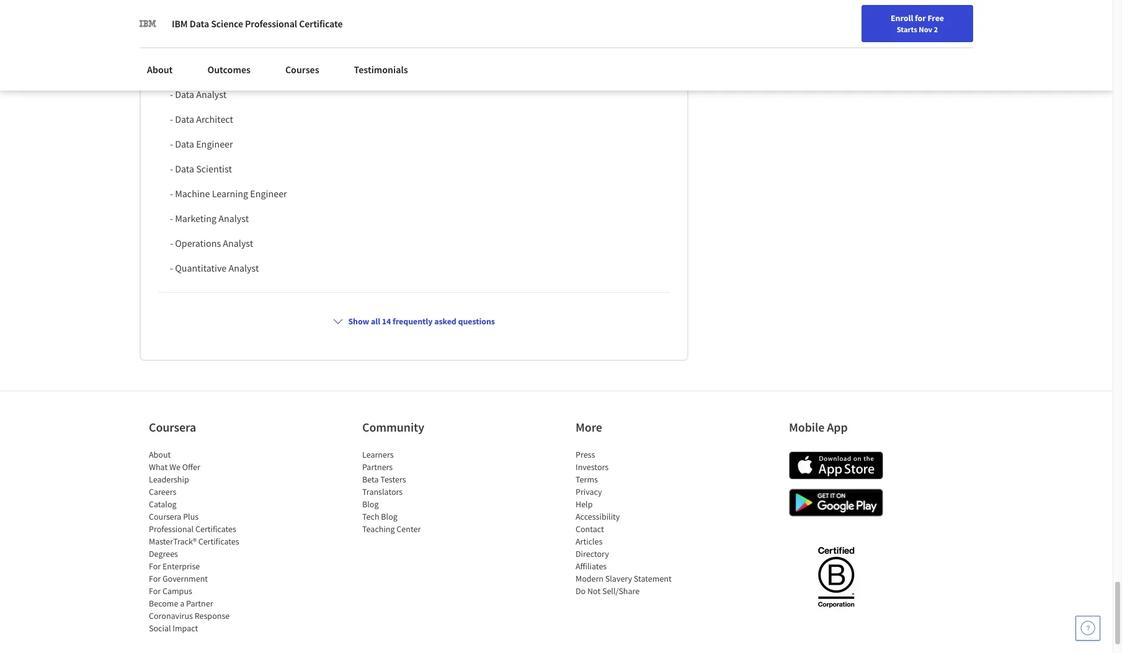 Task type: vqa. For each thing, say whether or not it's contained in the screenshot.
- Machine Learning Engineer
yes



Task type: describe. For each thing, give the bounding box(es) containing it.
about for about
[[147, 63, 173, 76]]

modern slavery statement link
[[576, 573, 672, 585]]

- for - marketing analyst
[[170, 212, 173, 225]]

do
[[576, 586, 586, 597]]

government
[[163, 573, 208, 585]]

coronavirus response link
[[149, 611, 230, 622]]

- quantitative analyst
[[170, 262, 259, 274]]

about what we offer leadership careers catalog coursera plus professional certificates mastertrack® certificates degrees for enterprise for government for campus become a partner coronavirus response social impact
[[149, 449, 239, 634]]

3 for from the top
[[149, 586, 161, 597]]

privacy link
[[576, 486, 602, 498]]

1 vertical spatial blog
[[381, 511, 398, 522]]

1 horizontal spatial professional
[[245, 17, 297, 30]]

english button
[[853, 0, 928, 40]]

show notifications image
[[946, 16, 961, 30]]

- for - data analyst
[[170, 88, 173, 100]]

2 horizontal spatial science
[[537, 38, 567, 51]]

courses
[[285, 63, 319, 76]]

show
[[348, 316, 369, 327]]

directory link
[[576, 549, 609, 560]]

some
[[397, 38, 420, 51]]

14
[[382, 316, 391, 327]]

partners
[[362, 462, 393, 473]]

teaching
[[362, 524, 395, 535]]

show all 14 frequently asked questions button
[[329, 310, 500, 333]]

data up courses on the top left of page
[[289, 38, 308, 51]]

terms
[[576, 474, 598, 485]]

catalog
[[149, 499, 177, 510]]

but
[[588, 24, 603, 36]]

about link for outcomes
[[140, 56, 180, 83]]

- for - data architect
[[170, 113, 173, 125]]

examples
[[422, 38, 462, 51]]

careers
[[149, 486, 176, 498]]

data for engineer
[[175, 138, 194, 150]]

0 vertical spatial certificates
[[195, 524, 236, 535]]

- data scientist
[[170, 163, 232, 175]]

some
[[605, 24, 627, 36]]

learners link
[[362, 449, 394, 460]]

affiliates
[[576, 561, 607, 572]]

more
[[576, 419, 602, 435]]

for
[[915, 12, 926, 24]]

any
[[541, 24, 557, 36]]

degrees
[[149, 549, 178, 560]]

get it on google play image
[[789, 489, 884, 517]]

careers link
[[149, 486, 176, 498]]

- for - operations analyst
[[170, 237, 173, 249]]

social impact link
[[149, 623, 198, 634]]

what we offer link
[[149, 462, 200, 473]]

science
[[211, 17, 243, 30]]

nov
[[919, 24, 933, 34]]

1 for from the top
[[149, 561, 161, 572]]

asked
[[434, 316, 457, 327]]

outcomes
[[208, 63, 251, 76]]

coursera inside about what we offer leadership careers catalog coursera plus professional certificates mastertrack® certificates degrees for enterprise for government for campus become a partner coronavirus response social impact
[[149, 511, 181, 522]]

data for architect
[[175, 113, 194, 125]]

community
[[362, 419, 424, 435]]

data for scientist
[[175, 163, 194, 175]]

slavery
[[606, 573, 632, 585]]

1 vertical spatial certificates
[[198, 536, 239, 547]]

- operations analyst
[[170, 237, 253, 249]]

do not sell/share link
[[576, 586, 640, 597]]

contact
[[576, 524, 604, 535]]

free
[[928, 12, 944, 24]]

- business intelligence analyst
[[170, 63, 294, 76]]

for campus link
[[149, 586, 192, 597]]

scientist
[[196, 163, 232, 175]]

partners link
[[362, 462, 393, 473]]

beta testers link
[[362, 474, 406, 485]]

privacy
[[576, 486, 602, 498]]

for enterprise link
[[149, 561, 200, 572]]

quantitative
[[175, 262, 227, 274]]

articles
[[576, 536, 603, 547]]

1 horizontal spatial science
[[310, 38, 340, 51]]

useful
[[504, 24, 530, 36]]

press link
[[576, 449, 595, 460]]

translators link
[[362, 486, 403, 498]]

1 vertical spatial in
[[506, 38, 514, 51]]

make
[[381, 24, 404, 36]]

teaching center link
[[362, 524, 421, 535]]

contact link
[[576, 524, 604, 535]]

help link
[[576, 499, 593, 510]]

plus
[[183, 511, 199, 522]]

coronavirus
[[149, 611, 193, 622]]

1 horizontal spatial of
[[464, 38, 472, 51]]

press
[[576, 449, 595, 460]]

ibm
[[172, 17, 188, 30]]

directory
[[576, 549, 609, 560]]

is
[[496, 24, 502, 36]]

driven
[[426, 24, 453, 36]]

architect
[[196, 113, 233, 125]]

career,
[[559, 24, 586, 36]]

1 coursera from the top
[[149, 419, 196, 435]]

- data engineer
[[170, 138, 233, 150]]

testimonials link
[[347, 56, 416, 83]]

investors
[[576, 462, 609, 473]]

0 vertical spatial engineer
[[196, 138, 233, 150]]



Task type: locate. For each thing, give the bounding box(es) containing it.
of up require
[[245, 24, 254, 36]]

- down - data engineer
[[170, 163, 173, 175]]

a
[[282, 38, 287, 51], [180, 598, 184, 609]]

data up machine
[[175, 163, 194, 175]]

data for analyst
[[175, 88, 194, 100]]

1 horizontal spatial blog
[[381, 511, 398, 522]]

science left and in the left top of the page
[[276, 24, 307, 36]]

3 list from the left
[[576, 449, 681, 598]]

learning
[[212, 187, 248, 200]]

center
[[397, 524, 421, 535]]

data
[[256, 24, 274, 36], [406, 24, 424, 36], [289, 38, 308, 51], [516, 38, 535, 51]]

professional up require
[[245, 17, 297, 30]]

None search field
[[177, 8, 475, 33]]

1 vertical spatial professional
[[149, 524, 194, 535]]

for up for campus 'link'
[[149, 573, 161, 585]]

analyst down learning
[[219, 212, 249, 225]]

become a partner link
[[149, 598, 213, 609]]

- down - data analyst
[[170, 113, 173, 125]]

coursera down catalog
[[149, 511, 181, 522]]

mobile
[[789, 419, 825, 435]]

analyst for - operations analyst
[[223, 237, 253, 249]]

1 vertical spatial a
[[180, 598, 184, 609]]

data up some
[[406, 24, 424, 36]]

1 horizontal spatial in
[[532, 24, 539, 36]]

2 - from the top
[[170, 88, 173, 100]]

analyst down - operations analyst
[[229, 262, 259, 274]]

list containing press
[[576, 449, 681, 598]]

in down useful
[[506, 38, 514, 51]]

careers down the an
[[170, 38, 200, 51]]

0 vertical spatial blog
[[362, 499, 379, 510]]

a inside about what we offer leadership careers catalog coursera plus professional certificates mastertrack® certificates degrees for enterprise for government for campus become a partner coronavirus response social impact
[[180, 598, 184, 609]]

of down decisions
[[464, 38, 472, 51]]

2 careers from the left
[[474, 38, 504, 51]]

1 vertical spatial of
[[464, 38, 472, 51]]

learners partners beta testers translators blog tech blog teaching center
[[362, 449, 421, 535]]

for government link
[[149, 573, 208, 585]]

- left business
[[170, 63, 173, 76]]

0 vertical spatial of
[[245, 24, 254, 36]]

data down business
[[175, 88, 194, 100]]

enterprise
[[163, 561, 200, 572]]

5 - from the top
[[170, 163, 173, 175]]

1 vertical spatial for
[[149, 573, 161, 585]]

blog
[[362, 499, 379, 510], [381, 511, 398, 522]]

- left "operations"
[[170, 237, 173, 249]]

about link down the an
[[140, 56, 180, 83]]

science
[[276, 24, 307, 36], [310, 38, 340, 51], [537, 38, 567, 51]]

- for - business intelligence analyst
[[170, 63, 173, 76]]

about left business
[[147, 63, 173, 76]]

become
[[149, 598, 178, 609]]

accessibility
[[576, 511, 620, 522]]

about for about what we offer leadership careers catalog coursera plus professional certificates mastertrack® certificates degrees for enterprise for government for campus become a partner coronavirus response social impact
[[149, 449, 171, 460]]

- for - machine learning engineer
[[170, 187, 173, 200]]

for
[[149, 561, 161, 572], [149, 573, 161, 585], [149, 586, 161, 597]]

2
[[934, 24, 938, 34]]

coursera up what we offer 'link'
[[149, 419, 196, 435]]

certificates up mastertrack® certificates link on the left
[[195, 524, 236, 535]]

- up - data architect
[[170, 88, 173, 100]]

about link for what we offer
[[149, 449, 171, 460]]

2 horizontal spatial list
[[576, 449, 681, 598]]

mastertrack® certificates link
[[149, 536, 239, 547]]

ibm image
[[140, 15, 157, 32]]

careers down is
[[474, 38, 504, 51]]

of
[[245, 24, 254, 36], [464, 38, 472, 51]]

1 horizontal spatial list
[[362, 449, 468, 535]]

blog link
[[362, 499, 379, 510]]

- for - data scientist
[[170, 163, 173, 175]]

- left quantitative
[[170, 262, 173, 274]]

- data analyst
[[170, 88, 227, 100]]

analyst for - data analyst
[[196, 88, 227, 100]]

0 horizontal spatial list
[[149, 449, 254, 635]]

2 list from the left
[[362, 449, 468, 535]]

professional up mastertrack®
[[149, 524, 194, 535]]

- for - data engineer
[[170, 138, 173, 150]]

8 - from the top
[[170, 237, 173, 249]]

an understanding of data science and the ability to make data driven decisions is useful in any career, but some careers specifically require a data science background. some examples of careers in data science include:
[[170, 24, 629, 51]]

help center image
[[1081, 621, 1096, 636]]

frequently
[[393, 316, 433, 327]]

- data architect
[[170, 113, 233, 125]]

in
[[532, 24, 539, 36], [506, 38, 514, 51]]

list
[[149, 449, 254, 635], [362, 449, 468, 535], [576, 449, 681, 598]]

list containing learners
[[362, 449, 468, 535]]

1 horizontal spatial engineer
[[250, 187, 287, 200]]

decisions
[[455, 24, 494, 36]]

0 vertical spatial for
[[149, 561, 161, 572]]

analyst for - quantitative analyst
[[229, 262, 259, 274]]

campus
[[163, 586, 192, 597]]

logo of certified b corporation image
[[811, 540, 862, 614]]

2 vertical spatial for
[[149, 586, 161, 597]]

1 vertical spatial about link
[[149, 449, 171, 460]]

testers
[[381, 474, 406, 485]]

show all 14 frequently asked questions
[[348, 316, 495, 327]]

0 horizontal spatial science
[[276, 24, 307, 36]]

2 coursera from the top
[[149, 511, 181, 522]]

for down degrees
[[149, 561, 161, 572]]

operations
[[175, 237, 221, 249]]

3 - from the top
[[170, 113, 173, 125]]

about link up what
[[149, 449, 171, 460]]

learners
[[362, 449, 394, 460]]

about
[[147, 63, 173, 76], [149, 449, 171, 460]]

0 vertical spatial professional
[[245, 17, 297, 30]]

download on the app store image
[[789, 452, 884, 480]]

questions
[[458, 316, 495, 327]]

engineer down architect
[[196, 138, 233, 150]]

0 vertical spatial in
[[532, 24, 539, 36]]

help
[[576, 499, 593, 510]]

tech blog link
[[362, 511, 398, 522]]

enroll for free starts nov 2
[[891, 12, 944, 34]]

about link
[[140, 56, 180, 83], [149, 449, 171, 460]]

professional certificates link
[[149, 524, 236, 535]]

a inside an understanding of data science and the ability to make data driven decisions is useful in any career, but some careers specifically require a data science background. some examples of careers in data science include:
[[282, 38, 287, 51]]

collapsed list
[[156, 0, 673, 653]]

an
[[170, 24, 181, 36]]

1 list from the left
[[149, 449, 254, 635]]

leadership link
[[149, 474, 189, 485]]

engineer right learning
[[250, 187, 287, 200]]

0 vertical spatial a
[[282, 38, 287, 51]]

in left any
[[532, 24, 539, 36]]

data up - data scientist
[[175, 138, 194, 150]]

leadership
[[149, 474, 189, 485]]

to
[[370, 24, 379, 36]]

0 vertical spatial about
[[147, 63, 173, 76]]

0 horizontal spatial professional
[[149, 524, 194, 535]]

about up what
[[149, 449, 171, 460]]

what
[[149, 462, 168, 473]]

tech
[[362, 511, 379, 522]]

0 vertical spatial coursera
[[149, 419, 196, 435]]

analyst
[[264, 63, 294, 76], [196, 88, 227, 100], [219, 212, 249, 225], [223, 237, 253, 249], [229, 262, 259, 274]]

1 careers from the left
[[170, 38, 200, 51]]

1 - from the top
[[170, 63, 173, 76]]

list for coursera
[[149, 449, 254, 635]]

analyst down require
[[264, 63, 294, 76]]

not
[[588, 586, 601, 597]]

1 horizontal spatial a
[[282, 38, 287, 51]]

0 horizontal spatial careers
[[170, 38, 200, 51]]

data right ibm
[[190, 17, 209, 30]]

science down and in the left top of the page
[[310, 38, 340, 51]]

list containing about
[[149, 449, 254, 635]]

catalog link
[[149, 499, 177, 510]]

impact
[[173, 623, 198, 634]]

analyst up - quantitative analyst on the top left of the page
[[223, 237, 253, 249]]

0 horizontal spatial engineer
[[196, 138, 233, 150]]

2 for from the top
[[149, 573, 161, 585]]

blog up tech
[[362, 499, 379, 510]]

response
[[195, 611, 230, 622]]

testimonials
[[354, 63, 408, 76]]

data down - data analyst
[[175, 113, 194, 125]]

translators
[[362, 486, 403, 498]]

intelligence
[[214, 63, 262, 76]]

data for science
[[190, 17, 209, 30]]

enroll
[[891, 12, 914, 24]]

7 - from the top
[[170, 212, 173, 225]]

0 horizontal spatial in
[[506, 38, 514, 51]]

certificate
[[299, 17, 343, 30]]

a down campus
[[180, 598, 184, 609]]

- up - data scientist
[[170, 138, 173, 150]]

partner
[[186, 598, 213, 609]]

modern
[[576, 573, 604, 585]]

machine
[[175, 187, 210, 200]]

terms link
[[576, 474, 598, 485]]

we
[[169, 462, 181, 473]]

science down any
[[537, 38, 567, 51]]

- left machine
[[170, 187, 173, 200]]

1 horizontal spatial careers
[[474, 38, 504, 51]]

0 horizontal spatial blog
[[362, 499, 379, 510]]

- left the marketing
[[170, 212, 173, 225]]

0 vertical spatial about link
[[140, 56, 180, 83]]

9 - from the top
[[170, 262, 173, 274]]

blog up teaching center link
[[381, 511, 398, 522]]

degrees link
[[149, 549, 178, 560]]

ibm data science professional certificate
[[172, 17, 343, 30]]

1 vertical spatial engineer
[[250, 187, 287, 200]]

for up become
[[149, 586, 161, 597]]

analyst for - marketing analyst
[[219, 212, 249, 225]]

a right require
[[282, 38, 287, 51]]

mastertrack®
[[149, 536, 197, 547]]

all
[[371, 316, 380, 327]]

professional inside about what we offer leadership careers catalog coursera plus professional certificates mastertrack® certificates degrees for enterprise for government for campus become a partner coronavirus response social impact
[[149, 524, 194, 535]]

1 vertical spatial coursera
[[149, 511, 181, 522]]

1 vertical spatial about
[[149, 449, 171, 460]]

offer
[[182, 462, 200, 473]]

data up require
[[256, 24, 274, 36]]

social
[[149, 623, 171, 634]]

analyst up architect
[[196, 88, 227, 100]]

outcomes link
[[200, 56, 258, 83]]

background.
[[342, 38, 395, 51]]

certificates down professional certificates link on the left of the page
[[198, 536, 239, 547]]

0 horizontal spatial a
[[180, 598, 184, 609]]

require
[[250, 38, 280, 51]]

0 horizontal spatial of
[[245, 24, 254, 36]]

and
[[309, 24, 325, 36]]

accessibility link
[[576, 511, 620, 522]]

data down useful
[[516, 38, 535, 51]]

list for community
[[362, 449, 468, 535]]

data
[[190, 17, 209, 30], [175, 88, 194, 100], [175, 113, 194, 125], [175, 138, 194, 150], [175, 163, 194, 175]]

list for more
[[576, 449, 681, 598]]

ability
[[343, 24, 368, 36]]

- for - quantitative analyst
[[170, 262, 173, 274]]

about inside about what we offer leadership careers catalog coursera plus professional certificates mastertrack® certificates degrees for enterprise for government for campus become a partner coronavirus response social impact
[[149, 449, 171, 460]]

engineer
[[196, 138, 233, 150], [250, 187, 287, 200]]

6 - from the top
[[170, 187, 173, 200]]

starts
[[897, 24, 918, 34]]

4 - from the top
[[170, 138, 173, 150]]



